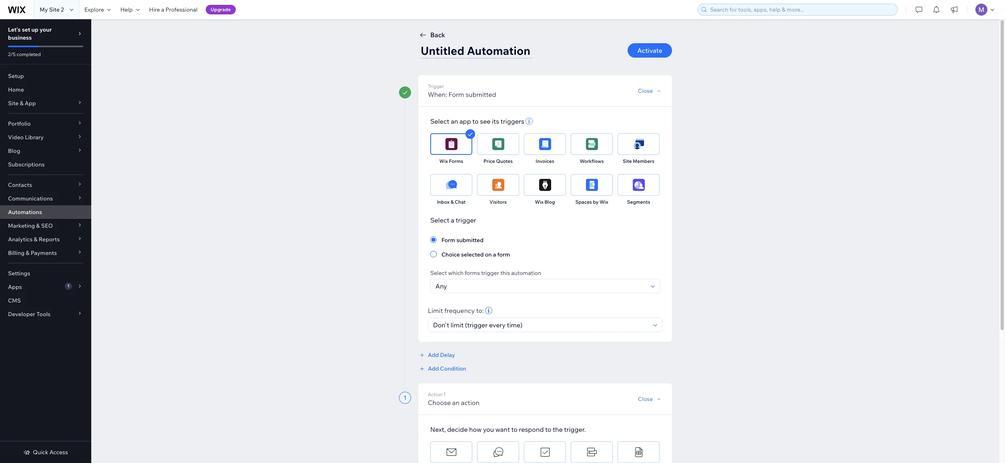 Task type: describe. For each thing, give the bounding box(es) containing it.
invoices
[[536, 158, 555, 164]]

action
[[428, 392, 443, 398]]

upgrade button
[[206, 5, 236, 14]]

category image for wix forms
[[446, 138, 458, 150]]

category image down trigger.
[[586, 447, 598, 459]]

how
[[470, 426, 482, 434]]

cms link
[[0, 294, 91, 308]]

spaces by wix
[[576, 199, 609, 205]]

& for analytics
[[34, 236, 37, 243]]

& for site
[[20, 100, 23, 107]]

2 horizontal spatial wix
[[600, 199, 609, 205]]

trigger.
[[565, 426, 586, 434]]

limit frequency to:
[[428, 307, 484, 315]]

2/5 completed
[[8, 51, 41, 57]]

1 horizontal spatial to
[[512, 426, 518, 434]]

help
[[120, 6, 133, 13]]

delay
[[441, 352, 455, 359]]

app
[[25, 100, 36, 107]]

automations link
[[0, 206, 91, 219]]

automation
[[467, 44, 531, 58]]

help button
[[116, 0, 144, 19]]

wix forms
[[440, 158, 464, 164]]

analytics & reports
[[8, 236, 60, 243]]

hire
[[149, 6, 160, 13]]

category image for wix blog
[[539, 179, 551, 191]]

submitted inside trigger when: form submitted
[[466, 91, 497, 99]]

cms
[[8, 297, 21, 304]]

workflows
[[580, 158, 604, 164]]

choice selected on a form
[[442, 251, 510, 258]]

let's set up your business
[[8, 26, 52, 41]]

select which forms trigger this automation
[[431, 270, 542, 277]]

inbox & chat
[[437, 199, 466, 205]]

home
[[8, 86, 24, 93]]

2/5
[[8, 51, 16, 57]]

limit
[[428, 307, 443, 315]]

condition
[[441, 365, 467, 373]]

select for select which forms trigger this automation
[[431, 270, 447, 277]]

communications
[[8, 195, 53, 202]]

portfolio button
[[0, 117, 91, 131]]

category image down decide
[[446, 447, 458, 459]]

see
[[480, 117, 491, 125]]

close button for when: form submitted
[[639, 87, 663, 95]]

explore
[[84, 6, 104, 13]]

professional
[[166, 6, 198, 13]]

contacts
[[8, 181, 32, 189]]

add condition button
[[419, 365, 467, 373]]

add delay
[[428, 352, 455, 359]]

blog inside popup button
[[8, 147, 20, 155]]

members
[[633, 158, 655, 164]]

close for when: form submitted
[[639, 87, 653, 95]]

home link
[[0, 83, 91, 97]]

2
[[61, 6, 64, 13]]

back button
[[419, 30, 446, 40]]

price quotes
[[484, 158, 513, 164]]

billing & payments button
[[0, 246, 91, 260]]

quick access
[[33, 449, 68, 456]]

wix for wix blog
[[535, 199, 544, 205]]

this
[[501, 270, 510, 277]]

developer
[[8, 311, 35, 318]]

1 vertical spatial form
[[442, 237, 456, 244]]

automation
[[512, 270, 542, 277]]

completed
[[17, 51, 41, 57]]

tools
[[37, 311, 51, 318]]

trigger
[[428, 83, 444, 89]]

sidebar element
[[0, 19, 91, 464]]

video library button
[[0, 131, 91, 144]]

upgrade
[[211, 6, 231, 12]]

app
[[460, 117, 471, 125]]

which
[[449, 270, 464, 277]]

1 inside action 1 choose an action
[[444, 392, 446, 398]]

add condition
[[428, 365, 467, 373]]

respond
[[519, 426, 544, 434]]

activate button
[[628, 43, 673, 58]]

1 horizontal spatial site
[[49, 6, 60, 13]]

selected
[[462, 251, 484, 258]]

set
[[22, 26, 30, 33]]

an inside action 1 choose an action
[[453, 399, 460, 407]]

the
[[553, 426, 563, 434]]

action 1 choose an action
[[428, 392, 480, 407]]

category image for price quotes
[[493, 138, 505, 150]]

a for select
[[451, 216, 455, 224]]

want
[[496, 426, 510, 434]]

analytics & reports button
[[0, 233, 91, 246]]

icon image for members
[[633, 138, 645, 150]]

& for billing
[[26, 250, 29, 257]]

2 horizontal spatial a
[[493, 251, 497, 258]]

business
[[8, 34, 32, 41]]

access
[[50, 449, 68, 456]]

billing & payments
[[8, 250, 57, 257]]

site members
[[623, 158, 655, 164]]

marketing
[[8, 222, 35, 230]]

setup
[[8, 73, 24, 80]]

0 horizontal spatial to
[[473, 117, 479, 125]]

spaces
[[576, 199, 592, 205]]

forms
[[465, 270, 480, 277]]



Task type: locate. For each thing, give the bounding box(es) containing it.
let's
[[8, 26, 21, 33]]

site
[[49, 6, 60, 13], [8, 100, 19, 107], [623, 158, 632, 164]]

select for select an app to see its triggers
[[431, 117, 450, 125]]

analytics
[[8, 236, 33, 243]]

site for site & app
[[8, 100, 19, 107]]

seo
[[41, 222, 53, 230]]

subscriptions link
[[0, 158, 91, 171]]

& inside 'dropdown button'
[[26, 250, 29, 257]]

1 vertical spatial add
[[428, 365, 439, 373]]

a for hire
[[161, 6, 164, 13]]

1 horizontal spatial icon image
[[633, 138, 645, 150]]

to
[[473, 117, 479, 125], [512, 426, 518, 434], [546, 426, 552, 434]]

2 vertical spatial a
[[493, 251, 497, 258]]

2 horizontal spatial 1
[[444, 392, 446, 398]]

1 vertical spatial trigger
[[482, 270, 500, 277]]

0 horizontal spatial site
[[8, 100, 19, 107]]

& inside dropdown button
[[34, 236, 37, 243]]

a
[[161, 6, 164, 13], [451, 216, 455, 224], [493, 251, 497, 258]]

billing
[[8, 250, 24, 257]]

site down home in the top of the page
[[8, 100, 19, 107]]

close
[[639, 87, 653, 95], [639, 396, 653, 403]]

site left 2
[[49, 6, 60, 13]]

form
[[498, 251, 510, 258]]

0 vertical spatial select
[[431, 117, 450, 125]]

chat
[[455, 199, 466, 205]]

select down "inbox"
[[431, 216, 450, 224]]

& left reports
[[34, 236, 37, 243]]

close for choose an action
[[639, 396, 653, 403]]

automations
[[8, 209, 42, 216]]

& for marketing
[[36, 222, 40, 230]]

site for site members
[[623, 158, 632, 164]]

marketing & seo button
[[0, 219, 91, 233]]

form right when:
[[449, 91, 465, 99]]

1 close from the top
[[639, 87, 653, 95]]

category image up segments at the right of page
[[633, 179, 645, 191]]

subscriptions
[[8, 161, 45, 168]]

video
[[8, 134, 24, 141]]

0 horizontal spatial a
[[161, 6, 164, 13]]

& left the chat
[[451, 199, 454, 205]]

close button for choose an action
[[639, 396, 663, 403]]

category image up wix blog
[[539, 179, 551, 191]]

choice
[[442, 251, 460, 258]]

on
[[485, 251, 492, 258]]

1 select from the top
[[431, 117, 450, 125]]

category image
[[446, 138, 458, 150], [493, 138, 505, 150], [539, 179, 551, 191], [633, 179, 645, 191], [446, 447, 458, 459], [586, 447, 598, 459]]

select an app to see its triggers
[[431, 117, 525, 125]]

1 add from the top
[[428, 352, 439, 359]]

a right hire
[[161, 6, 164, 13]]

settings link
[[0, 267, 91, 280]]

back
[[431, 31, 446, 39]]

to:
[[477, 307, 484, 315]]

blog down video
[[8, 147, 20, 155]]

0 horizontal spatial 1
[[67, 284, 69, 289]]

next,
[[431, 426, 446, 434]]

select left app
[[431, 117, 450, 125]]

0 vertical spatial blog
[[8, 147, 20, 155]]

& inside popup button
[[36, 222, 40, 230]]

form up choice
[[442, 237, 456, 244]]

wix for wix forms
[[440, 158, 448, 164]]

1 vertical spatial close
[[639, 396, 653, 403]]

1 vertical spatial close button
[[639, 396, 663, 403]]

site left members
[[623, 158, 632, 164]]

setup link
[[0, 69, 91, 83]]

to left the
[[546, 426, 552, 434]]

& inside popup button
[[20, 100, 23, 107]]

submitted
[[466, 91, 497, 99], [457, 237, 484, 244]]

2 horizontal spatial site
[[623, 158, 632, 164]]

1 vertical spatial submitted
[[457, 237, 484, 244]]

submitted up select an app to see its triggers on the top of the page
[[466, 91, 497, 99]]

close button
[[639, 87, 663, 95], [639, 396, 663, 403]]

0 vertical spatial close button
[[639, 87, 663, 95]]

1 horizontal spatial 1
[[404, 395, 407, 402]]

blog left spaces
[[545, 199, 555, 205]]

2 close button from the top
[[639, 396, 663, 403]]

1 vertical spatial icon image
[[446, 179, 458, 191]]

trigger when: form submitted
[[428, 83, 497, 99]]

2 vertical spatial select
[[431, 270, 447, 277]]

library
[[25, 134, 44, 141]]

2 add from the top
[[428, 365, 439, 373]]

site & app button
[[0, 97, 91, 110]]

0 vertical spatial icon image
[[633, 138, 645, 150]]

Select which forms trigger this automation field
[[433, 280, 649, 293]]

a inside the hire a professional link
[[161, 6, 164, 13]]

select for select a trigger
[[431, 216, 450, 224]]

category image up price quotes on the top of the page
[[493, 138, 505, 150]]

add delay button
[[419, 352, 455, 359]]

an left 'action'
[[453, 399, 460, 407]]

blog
[[8, 147, 20, 155], [545, 199, 555, 205]]

video library
[[8, 134, 44, 141]]

add
[[428, 352, 439, 359], [428, 365, 439, 373]]

hire a professional
[[149, 6, 198, 13]]

add for add condition
[[428, 365, 439, 373]]

submitted up the selected
[[457, 237, 484, 244]]

add down add delay button
[[428, 365, 439, 373]]

1 horizontal spatial blog
[[545, 199, 555, 205]]

your
[[40, 26, 52, 33]]

1 close button from the top
[[639, 87, 663, 95]]

apps
[[8, 284, 22, 291]]

1 inside sidebar element
[[67, 284, 69, 289]]

communications button
[[0, 192, 91, 206]]

reports
[[39, 236, 60, 243]]

0 horizontal spatial wix
[[440, 158, 448, 164]]

& left seo
[[36, 222, 40, 230]]

3 select from the top
[[431, 270, 447, 277]]

None field
[[431, 318, 651, 332]]

select left "which"
[[431, 270, 447, 277]]

add left delay
[[428, 352, 439, 359]]

you
[[484, 426, 494, 434]]

0 vertical spatial add
[[428, 352, 439, 359]]

0 horizontal spatial trigger
[[456, 216, 477, 224]]

icon image for &
[[446, 179, 458, 191]]

0 vertical spatial trigger
[[456, 216, 477, 224]]

icon image up inbox & chat
[[446, 179, 458, 191]]

1 vertical spatial an
[[453, 399, 460, 407]]

my
[[40, 6, 48, 13]]

0 vertical spatial close
[[639, 87, 653, 95]]

trigger down the chat
[[456, 216, 477, 224]]

1 vertical spatial a
[[451, 216, 455, 224]]

option group
[[431, 235, 661, 259]]

price
[[484, 158, 495, 164]]

& left app
[[20, 100, 23, 107]]

0 vertical spatial a
[[161, 6, 164, 13]]

marketing & seo
[[8, 222, 53, 230]]

1 left action
[[404, 395, 407, 402]]

an left app
[[451, 117, 458, 125]]

category image up wix forms
[[446, 138, 458, 150]]

activate
[[638, 46, 663, 54]]

0 vertical spatial an
[[451, 117, 458, 125]]

icon image up site members
[[633, 138, 645, 150]]

untitled automation
[[421, 44, 531, 58]]

form
[[449, 91, 465, 99], [442, 237, 456, 244]]

1 horizontal spatial wix
[[535, 199, 544, 205]]

Search for tools, apps, help & more... field
[[708, 4, 896, 15]]

my site 2
[[40, 6, 64, 13]]

icon image
[[633, 138, 645, 150], [446, 179, 458, 191]]

& for inbox
[[451, 199, 454, 205]]

a down inbox & chat
[[451, 216, 455, 224]]

quick access button
[[23, 449, 68, 456]]

form inside trigger when: form submitted
[[449, 91, 465, 99]]

when:
[[428, 91, 447, 99]]

1 down settings link
[[67, 284, 69, 289]]

& right billing
[[26, 250, 29, 257]]

settings
[[8, 270, 30, 277]]

1 vertical spatial select
[[431, 216, 450, 224]]

decide
[[448, 426, 468, 434]]

2 vertical spatial site
[[623, 158, 632, 164]]

1 right action
[[444, 392, 446, 398]]

1 horizontal spatial a
[[451, 216, 455, 224]]

site inside site & app popup button
[[8, 100, 19, 107]]

0 vertical spatial form
[[449, 91, 465, 99]]

hire a professional link
[[144, 0, 202, 19]]

1 horizontal spatial trigger
[[482, 270, 500, 277]]

1 vertical spatial site
[[8, 100, 19, 107]]

to right want
[[512, 426, 518, 434]]

action
[[461, 399, 480, 407]]

quotes
[[497, 158, 513, 164]]

trigger
[[456, 216, 477, 224], [482, 270, 500, 277]]

trigger left this
[[482, 270, 500, 277]]

0 horizontal spatial icon image
[[446, 179, 458, 191]]

frequency
[[445, 307, 475, 315]]

2 select from the top
[[431, 216, 450, 224]]

add for add delay
[[428, 352, 439, 359]]

developer tools button
[[0, 308, 91, 321]]

segments
[[628, 199, 651, 205]]

visitors
[[490, 199, 507, 205]]

option group containing form submitted
[[431, 235, 661, 259]]

quick
[[33, 449, 48, 456]]

1 vertical spatial blog
[[545, 199, 555, 205]]

its
[[492, 117, 500, 125]]

portfolio
[[8, 120, 31, 127]]

blog button
[[0, 144, 91, 158]]

0 horizontal spatial blog
[[8, 147, 20, 155]]

2 close from the top
[[639, 396, 653, 403]]

category image
[[539, 138, 551, 150], [586, 138, 598, 150], [493, 179, 505, 191], [586, 179, 598, 191], [493, 447, 505, 459], [539, 447, 551, 459], [633, 447, 645, 459]]

0 vertical spatial submitted
[[466, 91, 497, 99]]

to left see
[[473, 117, 479, 125]]

a right on
[[493, 251, 497, 258]]

0 vertical spatial site
[[49, 6, 60, 13]]

category image for segments
[[633, 179, 645, 191]]

inbox
[[437, 199, 450, 205]]

wix blog
[[535, 199, 555, 205]]

payments
[[31, 250, 57, 257]]

2 horizontal spatial to
[[546, 426, 552, 434]]



Task type: vqa. For each thing, say whether or not it's contained in the screenshot.
Automations
yes



